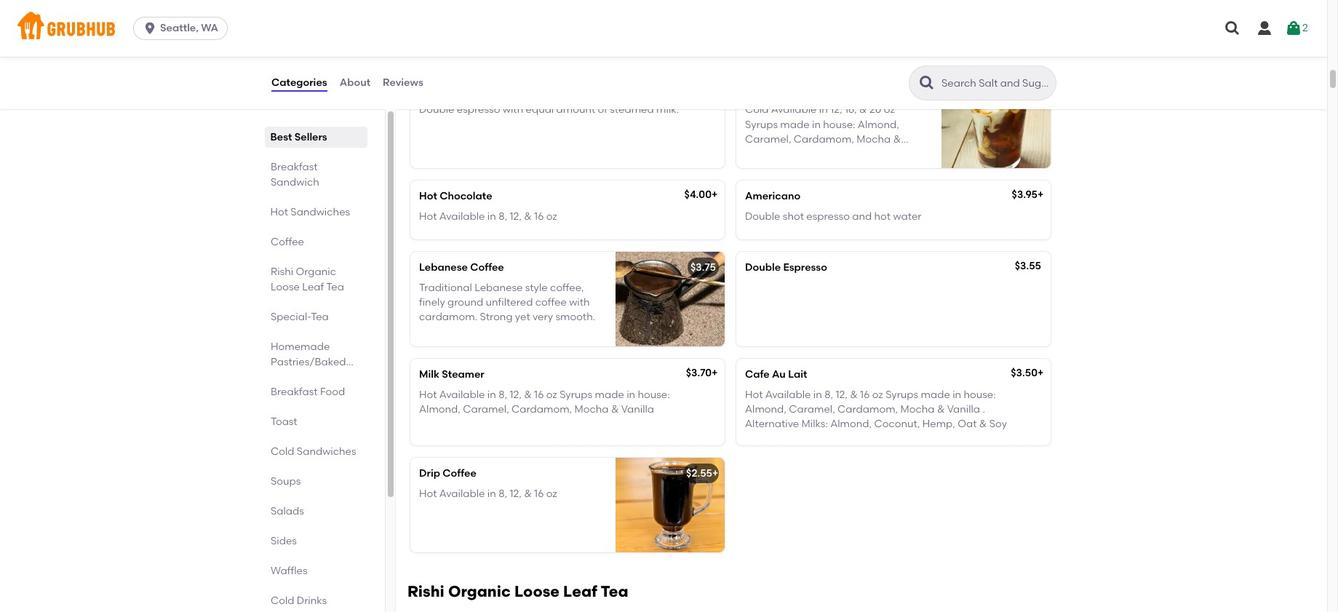 Task type: locate. For each thing, give the bounding box(es) containing it.
sandwiches up soups
[[297, 445, 356, 458]]

0 vertical spatial rishi organic loose leaf tea
[[271, 266, 344, 293]]

2 horizontal spatial house:
[[964, 389, 996, 401]]

almond, inside hot available in 8, 12, & 16 oz                            syrups made in house: almond, caramel, cardamom, mocha & vanilla
[[419, 403, 461, 416]]

0 horizontal spatial rishi organic loose leaf tea
[[271, 266, 344, 293]]

1 vertical spatial cold
[[271, 445, 294, 458]]

1 horizontal spatial espresso
[[807, 211, 850, 223]]

search icon image
[[919, 74, 936, 92]]

lebanese
[[419, 261, 468, 273], [475, 282, 523, 294]]

double down "cortado"
[[419, 104, 455, 116]]

oz
[[884, 104, 895, 116], [546, 211, 557, 223], [546, 389, 557, 401], [872, 389, 883, 401], [546, 488, 557, 500]]

&
[[860, 104, 867, 116], [894, 133, 901, 145], [524, 211, 532, 223], [524, 389, 532, 401], [850, 389, 858, 401], [611, 403, 619, 416], [937, 403, 945, 416], [980, 418, 987, 430], [524, 488, 532, 500]]

vanilla inside cold available in 12, 16, & 20 oz syrups made in house: almond, caramel, cardamom, mocha & vanilla
[[745, 148, 778, 160]]

made inside hot available in 8, 12, & 16 oz                           syrups made in house: almond, caramel, cardamom, mocha & vanilla . alternative milks: almond, coconut, hemp, oat & soy
[[921, 389, 950, 401]]

available down steamer
[[440, 389, 485, 401]]

almond, right milks: on the bottom of page
[[831, 418, 872, 430]]

cardamom, inside cold available in 12, 16, & 20 oz syrups made in house: almond, caramel, cardamom, mocha & vanilla
[[794, 133, 854, 145]]

8, for cafe au lait
[[825, 389, 833, 401]]

coffee for lebanese coffee
[[470, 261, 504, 273]]

caramel, up milks: on the bottom of page
[[789, 403, 835, 416]]

16 for hot chocolate
[[534, 211, 544, 223]]

1 vertical spatial sandwiches
[[297, 445, 356, 458]]

available for milk steamer
[[440, 389, 485, 401]]

mocha
[[857, 133, 891, 145], [575, 403, 609, 416], [901, 403, 935, 416]]

available down 'drip coffee'
[[440, 488, 485, 500]]

0 horizontal spatial syrups
[[560, 389, 593, 401]]

equal
[[526, 104, 554, 116]]

1 vertical spatial rishi organic loose leaf tea
[[408, 582, 628, 600]]

sandwiches down sandwich
[[291, 206, 351, 218]]

+ for $2.55
[[713, 467, 719, 479]]

available inside hot available in 8, 12, & 16 oz                            syrups made in house: almond, caramel, cardamom, mocha & vanilla
[[440, 389, 485, 401]]

oz inside hot available in 8, 12, & 16 oz                           syrups made in house: almond, caramel, cardamom, mocha & vanilla . alternative milks: almond, coconut, hemp, oat & soy
[[872, 389, 883, 401]]

made inside hot available in 8, 12, & 16 oz                            syrups made in house: almond, caramel, cardamom, mocha & vanilla
[[595, 389, 624, 401]]

lebanese up traditional
[[419, 261, 468, 273]]

vanilla for hot available in 8, 12, & 16 oz                            syrups made in house: almond, caramel, cardamom, mocha & vanilla
[[621, 403, 654, 416]]

8, for milk steamer
[[499, 389, 507, 401]]

made
[[781, 118, 810, 131], [595, 389, 624, 401], [921, 389, 950, 401]]

hot available in 8, 12, & 16 oz down 'drip coffee'
[[419, 488, 557, 500]]

coffee down hot sandwiches
[[271, 236, 304, 248]]

16 inside hot available in 8, 12, & 16 oz                            syrups made in house: almond, caramel, cardamom, mocha & vanilla
[[534, 389, 544, 401]]

milks:
[[802, 418, 828, 430]]

special-tea
[[271, 311, 329, 323]]

made for hot available in 8, 12, & 16 oz                           syrups made in house: almond, caramel, cardamom, mocha & vanilla . alternative milks: almond, coconut, hemp, oat & soy
[[921, 389, 950, 401]]

0 horizontal spatial made
[[595, 389, 624, 401]]

hot inside hot available in 8, 12, & 16 oz                            syrups made in house: almond, caramel, cardamom, mocha & vanilla
[[419, 389, 437, 401]]

0 vertical spatial tea
[[326, 281, 344, 293]]

$3.70 +
[[686, 366, 718, 379]]

double down americano
[[745, 211, 781, 223]]

mocha inside cold available in 12, 16, & 20 oz syrups made in house: almond, caramel, cardamom, mocha & vanilla
[[857, 133, 891, 145]]

2 horizontal spatial syrups
[[886, 389, 919, 401]]

strong
[[480, 311, 513, 323]]

1 vertical spatial lebanese
[[475, 282, 523, 294]]

0 vertical spatial sandwiches
[[291, 206, 351, 218]]

16
[[534, 211, 544, 223], [534, 389, 544, 401], [860, 389, 870, 401], [534, 488, 544, 500]]

+
[[1039, 83, 1045, 95], [712, 188, 718, 201], [1038, 188, 1044, 201], [712, 366, 718, 379], [1038, 366, 1044, 379], [713, 467, 719, 479]]

hot left "chocolate"
[[419, 190, 437, 202]]

$3.50
[[1011, 366, 1038, 379]]

loose
[[271, 281, 300, 293], [515, 582, 560, 600]]

12, for $4.00 +
[[510, 211, 522, 223]]

main navigation navigation
[[0, 0, 1328, 57]]

hot down drip
[[419, 488, 437, 500]]

syrups for $3.70
[[886, 389, 919, 401]]

house:
[[823, 118, 856, 131], [638, 389, 670, 401], [964, 389, 996, 401]]

mocha inside hot available in 8, 12, & 16 oz                           syrups made in house: almond, caramel, cardamom, mocha & vanilla . alternative milks: almond, coconut, hemp, oat & soy
[[901, 403, 935, 416]]

1 vertical spatial coffee
[[470, 261, 504, 273]]

1 vertical spatial breakfast
[[271, 386, 318, 398]]

seattle,
[[160, 22, 199, 34]]

coffee
[[271, 236, 304, 248], [470, 261, 504, 273], [443, 467, 477, 479]]

available inside cold available in 12, 16, & 20 oz syrups made in house: almond, caramel, cardamom, mocha & vanilla
[[771, 104, 817, 116]]

hot available in 8, 12, & 16 oz down "chocolate"
[[419, 211, 557, 223]]

12, inside hot available in 8, 12, & 16 oz                           syrups made in house: almond, caramel, cardamom, mocha & vanilla . alternative milks: almond, coconut, hemp, oat & soy
[[836, 389, 848, 401]]

tea
[[326, 281, 344, 293], [311, 311, 329, 323], [601, 582, 628, 600]]

sandwiches for cold sandwiches
[[297, 445, 356, 458]]

breakfast inside breakfast sandwich
[[271, 161, 318, 173]]

1 horizontal spatial vanilla
[[745, 148, 778, 160]]

organic
[[296, 266, 336, 278], [448, 582, 511, 600]]

1 hot available in 8, 12, & 16 oz from the top
[[419, 211, 557, 223]]

cardamom,
[[794, 133, 854, 145], [512, 403, 572, 416], [838, 403, 898, 416]]

16 inside hot available in 8, 12, & 16 oz                           syrups made in house: almond, caramel, cardamom, mocha & vanilla . alternative milks: almond, coconut, hemp, oat & soy
[[860, 389, 870, 401]]

homemade pastries/baked goods breakfast food
[[271, 341, 346, 398]]

almond, down "milk"
[[419, 403, 461, 416]]

2 vertical spatial cold
[[271, 595, 294, 607]]

+ for $3.50
[[1038, 366, 1044, 379]]

vanilla
[[745, 148, 778, 160], [621, 403, 654, 416], [947, 403, 980, 416]]

milk.
[[657, 104, 679, 116]]

cold for cold drinks
[[271, 595, 294, 607]]

8, inside hot available in 8, 12, & 16 oz                            syrups made in house: almond, caramel, cardamom, mocha & vanilla
[[499, 389, 507, 401]]

1 breakfast from the top
[[271, 161, 318, 173]]

hot down cafe
[[745, 389, 763, 401]]

2 vertical spatial tea
[[601, 582, 628, 600]]

syrups inside hot available in 8, 12, & 16 oz                           syrups made in house: almond, caramel, cardamom, mocha & vanilla . alternative milks: almond, coconut, hemp, oat & soy
[[886, 389, 919, 401]]

coffee up traditional lebanese style coffee, finely ground unfiltered coffee with cardamom. strong yet very smooth.
[[470, 261, 504, 273]]

+ for $3.95
[[1038, 188, 1044, 201]]

traditional lebanese style coffee, finely ground unfiltered coffee with cardamom. strong yet very smooth.
[[419, 282, 595, 323]]

syrups
[[745, 118, 778, 131], [560, 389, 593, 401], [886, 389, 919, 401]]

caramel, for cold available in 12, 16, & 20 oz syrups made in house: almond, caramel, cardamom, mocha & vanilla
[[745, 133, 792, 145]]

8, for hot chocolate
[[499, 211, 507, 223]]

hot down "milk"
[[419, 389, 437, 401]]

0 vertical spatial hot available in 8, 12, & 16 oz
[[419, 211, 557, 223]]

0 vertical spatial double
[[419, 104, 455, 116]]

house: inside cold available in 12, 16, & 20 oz syrups made in house: almond, caramel, cardamom, mocha & vanilla
[[823, 118, 856, 131]]

1 horizontal spatial lebanese
[[475, 282, 523, 294]]

1 vertical spatial leaf
[[563, 582, 597, 600]]

0 horizontal spatial organic
[[296, 266, 336, 278]]

0 horizontal spatial rishi
[[271, 266, 293, 278]]

mocha inside hot available in 8, 12, & 16 oz                            syrups made in house: almond, caramel, cardamom, mocha & vanilla
[[575, 403, 609, 416]]

espresso left and
[[807, 211, 850, 223]]

+ for $3.70
[[712, 366, 718, 379]]

vanilla inside hot available in 8, 12, & 16 oz                           syrups made in house: almond, caramel, cardamom, mocha & vanilla . alternative milks: almond, coconut, hemp, oat & soy
[[947, 403, 980, 416]]

svg image inside "2" button
[[1285, 20, 1303, 37]]

cafe
[[745, 368, 770, 380]]

available down au
[[766, 389, 811, 401]]

cardamom, inside hot available in 8, 12, & 16 oz                            syrups made in house: almond, caramel, cardamom, mocha & vanilla
[[512, 403, 572, 416]]

breakfast
[[271, 161, 318, 173], [271, 386, 318, 398]]

available left 16,
[[771, 104, 817, 116]]

mocha for hot available in 8, 12, & 16 oz                           syrups made in house: almond, caramel, cardamom, mocha & vanilla . alternative milks: almond, coconut, hemp, oat & soy
[[901, 403, 935, 416]]

8, inside hot available in 8, 12, & 16 oz                           syrups made in house: almond, caramel, cardamom, mocha & vanilla . alternative milks: almond, coconut, hemp, oat & soy
[[825, 389, 833, 401]]

caramel, inside cold available in 12, 16, & 20 oz syrups made in house: almond, caramel, cardamom, mocha & vanilla
[[745, 133, 792, 145]]

hot down hot chocolate
[[419, 211, 437, 223]]

cold inside cold available in 12, 16, & 20 oz syrups made in house: almond, caramel, cardamom, mocha & vanilla
[[745, 104, 769, 116]]

1 vertical spatial espresso
[[807, 211, 850, 223]]

2 vertical spatial double
[[745, 261, 781, 273]]

best
[[271, 131, 293, 143]]

0 vertical spatial cold
[[745, 104, 769, 116]]

caramel, down steamer
[[463, 403, 509, 416]]

caramel, inside hot available in 8, 12, & 16 oz                            syrups made in house: almond, caramel, cardamom, mocha & vanilla
[[463, 403, 509, 416]]

cold
[[745, 104, 769, 116], [271, 445, 294, 458], [271, 595, 294, 607]]

soy
[[990, 418, 1007, 430]]

0 vertical spatial loose
[[271, 281, 300, 293]]

0 horizontal spatial espresso
[[457, 104, 500, 116]]

toast
[[271, 416, 297, 428]]

1 vertical spatial loose
[[515, 582, 560, 600]]

0 horizontal spatial mocha
[[575, 403, 609, 416]]

cold sandwiches
[[271, 445, 356, 458]]

svg image
[[1224, 20, 1242, 37], [1256, 20, 1274, 37], [1285, 20, 1303, 37], [143, 21, 157, 36]]

0 horizontal spatial with
[[503, 104, 523, 116]]

goods
[[271, 371, 303, 384]]

caramel, for hot available in 8, 12, & 16 oz                           syrups made in house: almond, caramel, cardamom, mocha & vanilla . alternative milks: almond, coconut, hemp, oat & soy
[[789, 403, 835, 416]]

soups
[[271, 475, 301, 488]]

cafe au lait
[[745, 368, 808, 380]]

1 horizontal spatial mocha
[[857, 133, 891, 145]]

1 horizontal spatial syrups
[[745, 118, 778, 131]]

hot
[[419, 190, 437, 202], [271, 206, 289, 218], [419, 211, 437, 223], [419, 389, 437, 401], [745, 389, 763, 401], [419, 488, 437, 500]]

vanilla inside hot available in 8, 12, & 16 oz                            syrups made in house: almond, caramel, cardamom, mocha & vanilla
[[621, 403, 654, 416]]

2 vertical spatial coffee
[[443, 467, 477, 479]]

1 vertical spatial hot available in 8, 12, & 16 oz
[[419, 488, 557, 500]]

1 horizontal spatial loose
[[515, 582, 560, 600]]

available down "chocolate"
[[440, 211, 485, 223]]

$3.95 +
[[1012, 188, 1044, 201]]

0 horizontal spatial vanilla
[[621, 403, 654, 416]]

1 horizontal spatial rishi
[[408, 582, 445, 600]]

0 horizontal spatial lebanese
[[419, 261, 468, 273]]

sandwiches
[[291, 206, 351, 218], [297, 445, 356, 458]]

1 horizontal spatial made
[[781, 118, 810, 131]]

hemp,
[[923, 418, 956, 430]]

about
[[340, 76, 371, 89]]

house: inside hot available in 8, 12, & 16 oz                            syrups made in house: almond, caramel, cardamom, mocha & vanilla
[[638, 389, 670, 401]]

caramel, for hot available in 8, 12, & 16 oz                            syrups made in house: almond, caramel, cardamom, mocha & vanilla
[[463, 403, 509, 416]]

vanilla for hot available in 8, 12, & 16 oz                           syrups made in house: almond, caramel, cardamom, mocha & vanilla . alternative milks: almond, coconut, hemp, oat & soy
[[947, 403, 980, 416]]

categories
[[271, 76, 327, 89]]

hot available in 8, 12, & 16 oz                            syrups made in house: almond, caramel, cardamom, mocha & vanilla
[[419, 389, 670, 416]]

2 breakfast from the top
[[271, 386, 318, 398]]

0 horizontal spatial house:
[[638, 389, 670, 401]]

available for drip coffee
[[440, 488, 485, 500]]

oz for $4.00 +
[[546, 211, 557, 223]]

2
[[1303, 22, 1309, 34]]

1 vertical spatial double
[[745, 211, 781, 223]]

made for cold available in 12, 16, & 20 oz syrups made in house: almond, caramel, cardamom, mocha & vanilla
[[781, 118, 810, 131]]

2 horizontal spatial vanilla
[[947, 403, 980, 416]]

wa
[[201, 22, 218, 34]]

0 vertical spatial organic
[[296, 266, 336, 278]]

syrups for double espresso with equal amount of steamed milk.
[[745, 118, 778, 131]]

drip
[[419, 467, 440, 479]]

0 vertical spatial espresso
[[457, 104, 500, 116]]

syrups inside hot available in 8, 12, & 16 oz                            syrups made in house: almond, caramel, cardamom, mocha & vanilla
[[560, 389, 593, 401]]

espresso down "cortado"
[[457, 104, 500, 116]]

$3.75
[[691, 261, 716, 273]]

cardamom, inside hot available in 8, 12, & 16 oz                           syrups made in house: almond, caramel, cardamom, mocha & vanilla . alternative milks: almond, coconut, hemp, oat & soy
[[838, 403, 898, 416]]

1 vertical spatial with
[[569, 296, 590, 309]]

12, for $3.50 +
[[836, 389, 848, 401]]

oz inside hot available in 8, 12, & 16 oz                            syrups made in house: almond, caramel, cardamom, mocha & vanilla
[[546, 389, 557, 401]]

with left equal
[[503, 104, 523, 116]]

0 vertical spatial breakfast
[[271, 161, 318, 173]]

1 horizontal spatial rishi organic loose leaf tea
[[408, 582, 628, 600]]

oz inside cold available in 12, 16, & 20 oz syrups made in house: almond, caramel, cardamom, mocha & vanilla
[[884, 104, 895, 116]]

available inside hot available in 8, 12, & 16 oz                           syrups made in house: almond, caramel, cardamom, mocha & vanilla . alternative milks: almond, coconut, hemp, oat & soy
[[766, 389, 811, 401]]

0 vertical spatial rishi
[[271, 266, 293, 278]]

hot chocolate
[[419, 190, 493, 202]]

coffee right drip
[[443, 467, 477, 479]]

cardamom, for cold available in 12, 16, & 20 oz syrups made in house: almond, caramel, cardamom, mocha & vanilla
[[794, 133, 854, 145]]

1 vertical spatial organic
[[448, 582, 511, 600]]

caramel,
[[745, 133, 792, 145], [463, 403, 509, 416], [789, 403, 835, 416]]

house: for hot available in 8, 12, & 16 oz                           syrups made in house: almond, caramel, cardamom, mocha & vanilla . alternative milks: almond, coconut, hemp, oat & soy
[[964, 389, 996, 401]]

yet
[[515, 311, 530, 323]]

caramel, up americano
[[745, 133, 792, 145]]

mocha for hot available in 8, 12, & 16 oz                            syrups made in house: almond, caramel, cardamom, mocha & vanilla
[[575, 403, 609, 416]]

8,
[[499, 211, 507, 223], [499, 389, 507, 401], [825, 389, 833, 401], [499, 488, 507, 500]]

double left espresso
[[745, 261, 781, 273]]

available for hot chocolate
[[440, 211, 485, 223]]

house: inside hot available in 8, 12, & 16 oz                           syrups made in house: almond, caramel, cardamom, mocha & vanilla . alternative milks: almond, coconut, hemp, oat & soy
[[964, 389, 996, 401]]

12, inside hot available in 8, 12, & 16 oz                            syrups made in house: almond, caramel, cardamom, mocha & vanilla
[[510, 389, 522, 401]]

with up smooth.
[[569, 296, 590, 309]]

1 horizontal spatial house:
[[823, 118, 856, 131]]

food
[[320, 386, 345, 398]]

almond, up "alternative"
[[745, 403, 787, 416]]

0 horizontal spatial leaf
[[302, 281, 324, 293]]

rishi
[[271, 266, 293, 278], [408, 582, 445, 600]]

2 horizontal spatial mocha
[[901, 403, 935, 416]]

breakfast down goods
[[271, 386, 318, 398]]

1 horizontal spatial with
[[569, 296, 590, 309]]

breakfast up sandwich
[[271, 161, 318, 173]]

caramel, inside hot available in 8, 12, & 16 oz                           syrups made in house: almond, caramel, cardamom, mocha & vanilla . alternative milks: almond, coconut, hemp, oat & soy
[[789, 403, 835, 416]]

almond, down 20
[[858, 118, 899, 131]]

made inside cold available in 12, 16, & 20 oz syrups made in house: almond, caramel, cardamom, mocha & vanilla
[[781, 118, 810, 131]]

hot inside hot available in 8, 12, & 16 oz                           syrups made in house: almond, caramel, cardamom, mocha & vanilla . alternative milks: almond, coconut, hemp, oat & soy
[[745, 389, 763, 401]]

special-
[[271, 311, 311, 323]]

available
[[771, 104, 817, 116], [440, 211, 485, 223], [440, 389, 485, 401], [766, 389, 811, 401], [440, 488, 485, 500]]

double espresso
[[745, 261, 828, 273]]

steamed
[[610, 104, 654, 116]]

espresso
[[457, 104, 500, 116], [807, 211, 850, 223]]

hot available in 8, 12, & 16 oz
[[419, 211, 557, 223], [419, 488, 557, 500]]

syrups inside cold available in 12, 16, & 20 oz syrups made in house: almond, caramel, cardamom, mocha & vanilla
[[745, 118, 778, 131]]

available for cafe au lait
[[766, 389, 811, 401]]

smooth.
[[556, 311, 595, 323]]

milk
[[419, 368, 440, 380]]

2 hot available in 8, 12, & 16 oz from the top
[[419, 488, 557, 500]]

almond, inside cold available in 12, 16, & 20 oz syrups made in house: almond, caramel, cardamom, mocha & vanilla
[[858, 118, 899, 131]]

lebanese up unfiltered
[[475, 282, 523, 294]]

2 horizontal spatial made
[[921, 389, 950, 401]]



Task type: vqa. For each thing, say whether or not it's contained in the screenshot.
the middle Specialties
no



Task type: describe. For each thing, give the bounding box(es) containing it.
unfiltered
[[486, 296, 533, 309]]

sides
[[271, 535, 297, 547]]

made for hot available in 8, 12, & 16 oz                            syrups made in house: almond, caramel, cardamom, mocha & vanilla
[[595, 389, 624, 401]]

$3.70
[[686, 366, 712, 379]]

oz for $3.50 +
[[872, 389, 883, 401]]

$2.55 +
[[686, 467, 719, 479]]

sandwich
[[271, 176, 319, 189]]

very
[[533, 311, 553, 323]]

style
[[525, 282, 548, 294]]

$4.00
[[685, 188, 712, 201]]

oz for $3.70 +
[[546, 389, 557, 401]]

espresso
[[783, 261, 828, 273]]

traditional
[[419, 282, 472, 294]]

categories button
[[271, 57, 328, 109]]

breakfast sandwich
[[271, 161, 319, 189]]

16,
[[845, 104, 857, 116]]

reviews button
[[382, 57, 424, 109]]

drip coffee image
[[616, 458, 725, 552]]

reviews
[[383, 76, 423, 89]]

0 horizontal spatial loose
[[271, 281, 300, 293]]

cold available in 12, 16, & 20 oz syrups made in house: almond, caramel, cardamom, mocha & vanilla
[[745, 104, 901, 160]]

coffee,
[[550, 282, 584, 294]]

waffles
[[271, 565, 308, 577]]

$4.50 +
[[1012, 83, 1045, 95]]

seattle, wa button
[[133, 17, 234, 40]]

1 horizontal spatial organic
[[448, 582, 511, 600]]

0 vertical spatial leaf
[[302, 281, 324, 293]]

alternative
[[745, 418, 799, 430]]

coconut,
[[874, 418, 920, 430]]

cold for cold sandwiches
[[271, 445, 294, 458]]

hot for hot
[[419, 211, 437, 223]]

cold for cold available in 12, 16, & 20 oz syrups made in house: almond, caramel, cardamom, mocha & vanilla
[[745, 104, 769, 116]]

ground
[[448, 296, 483, 309]]

+ for $4.50
[[1039, 83, 1045, 95]]

shot
[[783, 211, 804, 223]]

0 vertical spatial with
[[503, 104, 523, 116]]

16 for drip coffee
[[534, 488, 544, 500]]

oat
[[958, 418, 977, 430]]

hot available in 8, 12, & 16 oz for hot chocolate
[[419, 211, 557, 223]]

svg image inside the 'seattle, wa' button
[[143, 21, 157, 36]]

drip coffee
[[419, 467, 477, 479]]

cortado
[[419, 83, 462, 95]]

8, for drip coffee
[[499, 488, 507, 500]]

sellers
[[295, 131, 328, 143]]

with inside traditional lebanese style coffee, finely ground unfiltered coffee with cardamom. strong yet very smooth.
[[569, 296, 590, 309]]

0 vertical spatial lebanese
[[419, 261, 468, 273]]

$3.50 +
[[1011, 366, 1044, 379]]

vanilla for cold available in 12, 16, & 20 oz syrups made in house: almond, caramel, cardamom, mocha & vanilla
[[745, 148, 778, 160]]

house: for hot available in 8, 12, & 16 oz                            syrups made in house: almond, caramel, cardamom, mocha & vanilla
[[638, 389, 670, 401]]

Search Salt and Sugar Cafe and Bakery search field
[[940, 76, 1052, 90]]

best sellers
[[271, 131, 328, 143]]

salads
[[271, 505, 304, 518]]

hot sandwiches
[[271, 206, 351, 218]]

16 for milk steamer
[[534, 389, 544, 401]]

almond, for hot available in 8, 12, & 16 oz                            syrups made in house: almond, caramel, cardamom, mocha & vanilla
[[419, 403, 461, 416]]

almond, for hot available in 8, 12, & 16 oz                           syrups made in house: almond, caramel, cardamom, mocha & vanilla . alternative milks: almond, coconut, hemp, oat & soy
[[745, 403, 787, 416]]

$3.95
[[1012, 188, 1038, 201]]

and
[[852, 211, 872, 223]]

$4.00 +
[[685, 188, 718, 201]]

0 vertical spatial coffee
[[271, 236, 304, 248]]

20
[[870, 104, 882, 116]]

2 button
[[1285, 15, 1309, 41]]

pastries/baked
[[271, 356, 346, 368]]

rishi inside rishi organic loose leaf tea
[[271, 266, 293, 278]]

lait
[[788, 368, 808, 380]]

au
[[772, 368, 786, 380]]

16 for cafe au lait
[[860, 389, 870, 401]]

+ for $4.00
[[712, 188, 718, 201]]

lebanese coffee image
[[616, 251, 725, 346]]

milk steamer
[[419, 368, 485, 380]]

cardamom, for hot available in 8, 12, & 16 oz                           syrups made in house: almond, caramel, cardamom, mocha & vanilla . alternative milks: almond, coconut, hemp, oat & soy
[[838, 403, 898, 416]]

homemade
[[271, 341, 330, 353]]

mocha for cold available in 12, 16, & 20 oz syrups made in house: almond, caramel, cardamom, mocha & vanilla
[[857, 133, 891, 145]]

double shot espresso and hot water
[[745, 211, 922, 223]]

americano
[[745, 190, 801, 202]]

breakfast inside homemade pastries/baked goods breakfast food
[[271, 386, 318, 398]]

water
[[893, 211, 922, 223]]

hot for drip
[[419, 488, 437, 500]]

double espresso with equal amount of steamed milk.
[[419, 104, 679, 116]]

lebanese inside traditional lebanese style coffee, finely ground unfiltered coffee with cardamom. strong yet very smooth.
[[475, 282, 523, 294]]

of
[[598, 104, 608, 116]]

double for americano
[[745, 211, 781, 223]]

drinks
[[297, 595, 327, 607]]

cold brew image
[[942, 73, 1051, 168]]

about button
[[339, 57, 371, 109]]

12, inside cold available in 12, 16, & 20 oz syrups made in house: almond, caramel, cardamom, mocha & vanilla
[[831, 104, 843, 116]]

sandwiches for hot sandwiches
[[291, 206, 351, 218]]

cardamom, for hot available in 8, 12, & 16 oz                            syrups made in house: almond, caramel, cardamom, mocha & vanilla
[[512, 403, 572, 416]]

coffee
[[535, 296, 567, 309]]

12, for $3.70 +
[[510, 389, 522, 401]]

almond, for cold available in 12, 16, & 20 oz syrups made in house: almond, caramel, cardamom, mocha & vanilla
[[858, 118, 899, 131]]

$4.50
[[1012, 83, 1039, 95]]

house: for cold available in 12, 16, & 20 oz syrups made in house: almond, caramel, cardamom, mocha & vanilla
[[823, 118, 856, 131]]

amount
[[556, 104, 596, 116]]

$2.55
[[686, 467, 713, 479]]

$3.55
[[1015, 259, 1042, 272]]

seattle, wa
[[160, 22, 218, 34]]

1 horizontal spatial leaf
[[563, 582, 597, 600]]

hot available in 8, 12, & 16 oz                           syrups made in house: almond, caramel, cardamom, mocha & vanilla . alternative milks: almond, coconut, hemp, oat & soy
[[745, 389, 1007, 430]]

hot down sandwich
[[271, 206, 289, 218]]

steamer
[[442, 368, 485, 380]]

lebanese coffee
[[419, 261, 504, 273]]

.
[[983, 403, 985, 416]]

1 vertical spatial tea
[[311, 311, 329, 323]]

hot for cafe
[[745, 389, 763, 401]]

hot
[[875, 211, 891, 223]]

1 vertical spatial rishi
[[408, 582, 445, 600]]

coffee for drip coffee
[[443, 467, 477, 479]]

hot for milk
[[419, 389, 437, 401]]

cold drinks
[[271, 595, 327, 607]]

chocolate
[[440, 190, 493, 202]]

cardamom.
[[419, 311, 478, 323]]

hot available in 8, 12, & 16 oz for drip coffee
[[419, 488, 557, 500]]

finely
[[419, 296, 445, 309]]

double for cortado
[[419, 104, 455, 116]]



